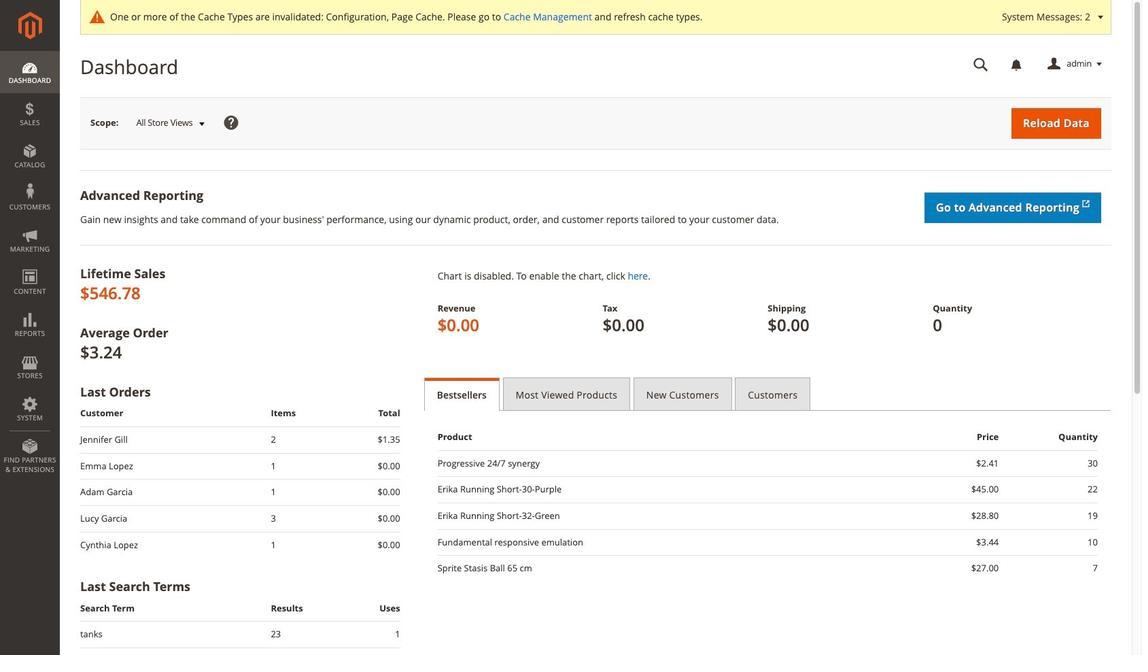 Task type: vqa. For each thing, say whether or not it's contained in the screenshot.
TAB
no



Task type: describe. For each thing, give the bounding box(es) containing it.
magento admin panel image
[[18, 12, 42, 39]]



Task type: locate. For each thing, give the bounding box(es) containing it.
tab list
[[424, 378, 1112, 411]]

menu bar
[[0, 51, 60, 481]]

None text field
[[965, 52, 999, 76]]



